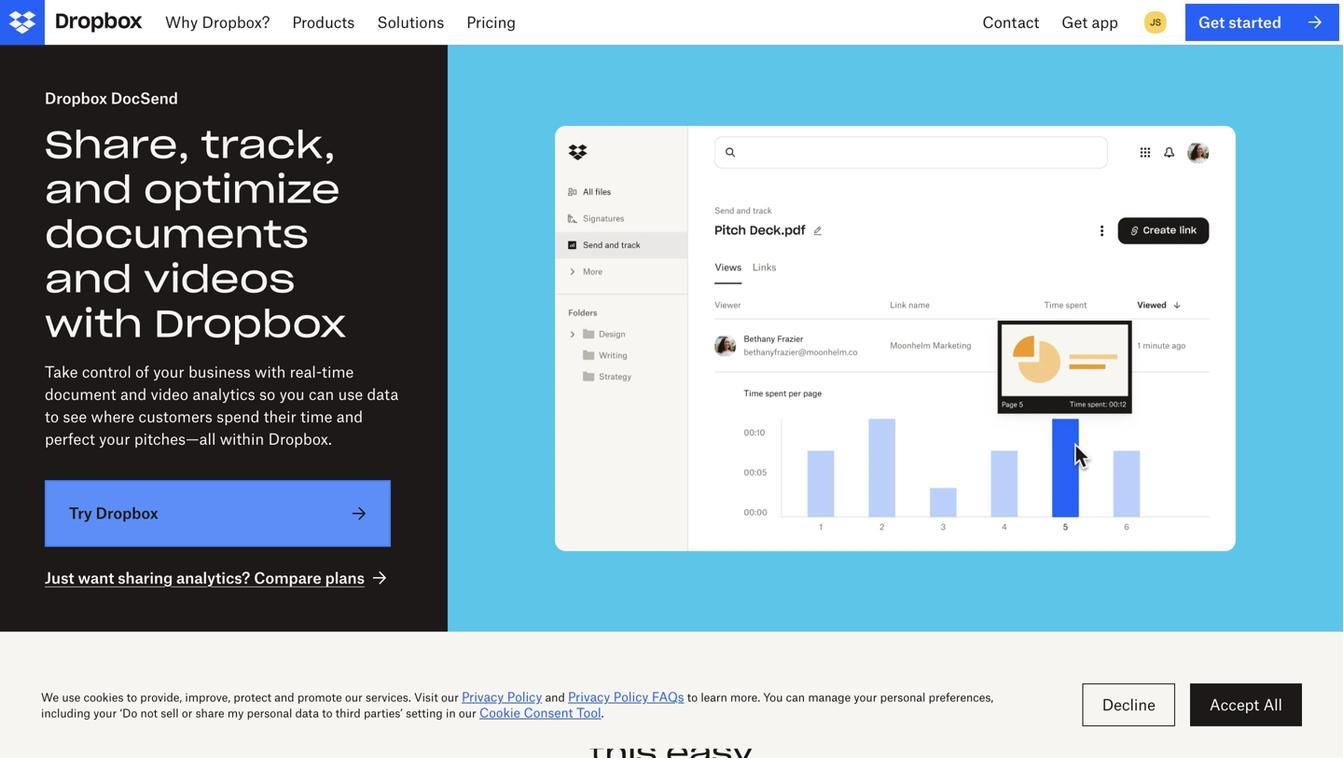 Task type: vqa. For each thing, say whether or not it's contained in the screenshot.
Get app
yes



Task type: locate. For each thing, give the bounding box(es) containing it.
data
[[367, 385, 399, 404]]

started
[[1229, 13, 1282, 31]]

share,
[[45, 121, 190, 169]]

with up control
[[45, 300, 143, 348]]

document
[[45, 385, 116, 404]]

easy
[[666, 734, 754, 758]]

js button
[[1141, 7, 1171, 37]]

optimize
[[144, 166, 340, 213]]

docsend
[[111, 89, 178, 107]]

1 horizontal spatial your
[[153, 363, 184, 381]]

get app
[[1062, 13, 1118, 31]]

dropbox right try
[[96, 504, 158, 523]]

real-
[[290, 363, 322, 381]]

get started
[[1199, 13, 1282, 31]]

dropbox?
[[202, 13, 270, 31]]

with
[[45, 300, 143, 348], [255, 363, 286, 381]]

products
[[292, 13, 355, 31]]

of
[[135, 363, 149, 381]]

your down where at the left of the page
[[99, 430, 130, 448]]

your
[[153, 363, 184, 381], [99, 430, 130, 448]]

get app button
[[1051, 0, 1130, 45]]

analytics?
[[176, 569, 250, 587]]

1 vertical spatial with
[[255, 363, 286, 381]]

2 vertical spatial dropbox
[[96, 504, 158, 523]]

this
[[590, 734, 657, 758]]

with inside take control of your business with real-time document and video analytics so you can use data to see where customers spend their time and perfect your pitches—all within dropbox.
[[255, 363, 286, 381]]

plans
[[325, 569, 365, 587]]

to
[[45, 408, 59, 426]]

analytics
[[192, 385, 255, 404]]

1 horizontal spatial get
[[1199, 13, 1225, 31]]

dropbox inside share, track, and optimize documents and videos with dropbox
[[154, 300, 346, 348]]

0 vertical spatial dropbox
[[45, 89, 107, 107]]

1 horizontal spatial with
[[255, 363, 286, 381]]

with up so
[[255, 363, 286, 381]]

take
[[45, 363, 78, 381]]

a blue bar graph that shows time spent per page with the page numbers on the x axis image
[[448, 45, 1343, 632]]

why dropbox? button
[[154, 0, 281, 45]]

solutions
[[377, 13, 444, 31]]

so
[[259, 385, 275, 404]]

sharing
[[118, 569, 173, 587]]

time up use
[[322, 363, 354, 381]]

time
[[322, 363, 354, 381], [300, 408, 332, 426]]

just want sharing analytics? compare plans
[[45, 569, 365, 587]]

you
[[279, 385, 305, 404]]

0 vertical spatial your
[[153, 363, 184, 381]]

their
[[264, 408, 296, 426]]

your up video at bottom
[[153, 363, 184, 381]]

solutions button
[[366, 0, 455, 45]]

dropbox up 'business'
[[154, 300, 346, 348]]

get left the started
[[1199, 13, 1225, 31]]

get
[[1199, 13, 1225, 31], [1062, 13, 1088, 31]]

take control of your business with real-time document and video analytics so you can use data to see where customers spend their time and perfect your pitches—all within dropbox.
[[45, 363, 399, 448]]

dropbox
[[45, 89, 107, 107], [154, 300, 346, 348], [96, 504, 158, 523]]

0 horizontal spatial your
[[99, 430, 130, 448]]

with inside share, track, and optimize documents and videos with dropbox
[[45, 300, 143, 348]]

use
[[338, 385, 363, 404]]

where
[[91, 408, 135, 426]]

try
[[69, 504, 92, 523]]

dropbox up share,
[[45, 89, 107, 107]]

0 vertical spatial time
[[322, 363, 354, 381]]

why dropbox?
[[165, 13, 270, 31]]

get for get started
[[1199, 13, 1225, 31]]

0 vertical spatial with
[[45, 300, 143, 348]]

get inside popup button
[[1062, 13, 1088, 31]]

share, track, and optimize documents and videos with dropbox
[[45, 121, 346, 348]]

0 horizontal spatial with
[[45, 300, 143, 348]]

video
[[151, 385, 188, 404]]

0 horizontal spatial get
[[1062, 13, 1088, 31]]

contact
[[983, 13, 1039, 31]]

time down can
[[300, 408, 332, 426]]

js
[[1150, 16, 1161, 28]]

products button
[[281, 0, 366, 45]]

compare
[[254, 569, 322, 587]]

pitches—all
[[134, 430, 216, 448]]

get for get app
[[1062, 13, 1088, 31]]

pricing
[[467, 13, 516, 31]]

get left app
[[1062, 13, 1088, 31]]

1 vertical spatial dropbox
[[154, 300, 346, 348]]

and
[[45, 166, 132, 213], [45, 255, 132, 303], [120, 385, 147, 404], [337, 408, 363, 426]]

documents
[[45, 211, 309, 258]]



Task type: describe. For each thing, give the bounding box(es) containing it.
has
[[722, 698, 788, 736]]

knowing
[[338, 698, 492, 736]]

within
[[220, 430, 264, 448]]

dropbox docsend
[[45, 89, 178, 107]]

track,
[[201, 121, 336, 169]]

control
[[82, 363, 131, 381]]

videos
[[144, 255, 295, 303]]

1 vertical spatial time
[[300, 408, 332, 426]]

just want sharing analytics? compare plans link
[[45, 567, 391, 590]]

customers
[[139, 408, 213, 426]]

get started link
[[1185, 4, 1340, 41]]

can
[[309, 385, 334, 404]]

app
[[1092, 13, 1118, 31]]

never
[[797, 698, 902, 736]]

works
[[601, 698, 713, 736]]

perfect
[[45, 430, 95, 448]]

want
[[78, 569, 114, 587]]

dropbox.
[[268, 430, 332, 448]]

just
[[45, 569, 74, 587]]

contact button
[[971, 0, 1051, 45]]

try dropbox link
[[45, 481, 391, 547]]

why
[[165, 13, 198, 31]]

1 vertical spatial your
[[99, 430, 130, 448]]

try dropbox
[[69, 504, 158, 523]]

business
[[188, 363, 251, 381]]

see
[[63, 408, 87, 426]]

pricing link
[[455, 0, 527, 45]]

spend
[[217, 408, 260, 426]]

knowing what works has never been this easy
[[338, 698, 1005, 758]]

been
[[911, 698, 1005, 736]]

what
[[501, 698, 592, 736]]



